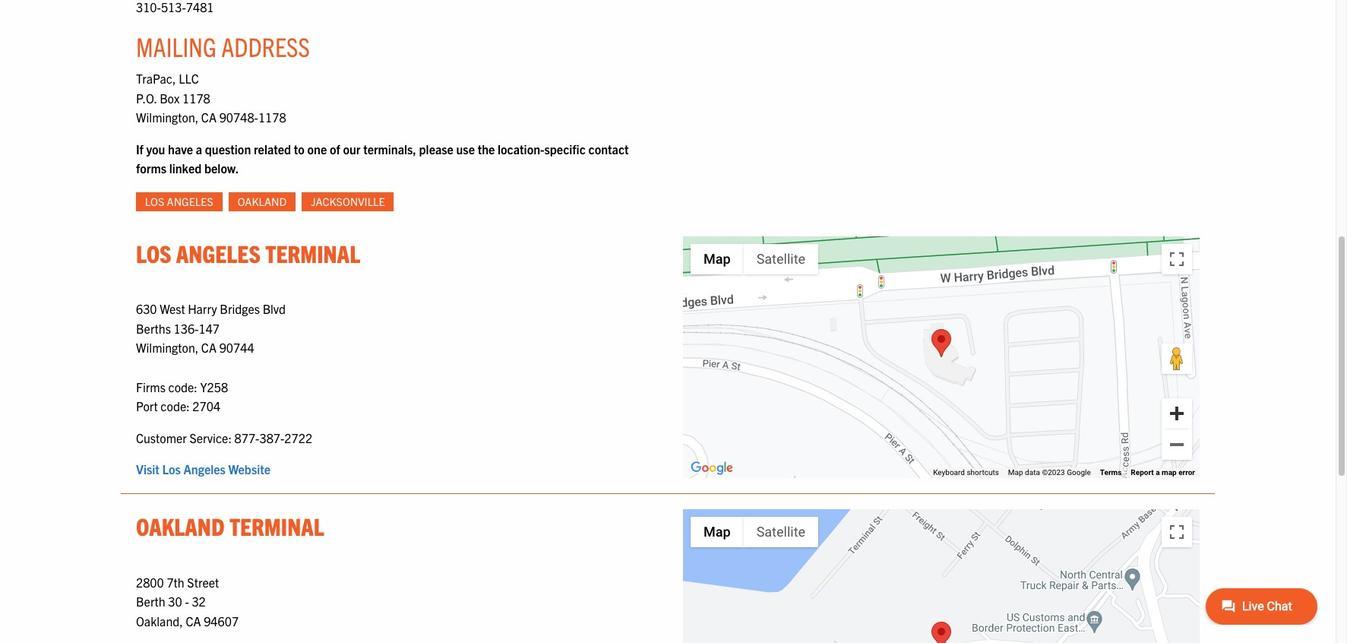 Task type: locate. For each thing, give the bounding box(es) containing it.
address
[[221, 29, 310, 62]]

satellite button for oakland terminal
[[744, 517, 819, 548]]

los right visit
[[162, 462, 181, 477]]

terminal
[[266, 238, 361, 267], [230, 511, 325, 541]]

2 vertical spatial ca
[[186, 613, 201, 629]]

1 menu bar from the top
[[691, 244, 819, 274]]

code:
[[168, 379, 198, 394], [161, 398, 190, 414]]

1 vertical spatial satellite button
[[744, 517, 819, 548]]

google
[[1068, 469, 1092, 477]]

report a map error link
[[1132, 469, 1196, 477]]

error
[[1179, 469, 1196, 477]]

0 horizontal spatial a
[[196, 141, 202, 156]]

0 vertical spatial satellite button
[[744, 244, 819, 274]]

map for los angeles terminal
[[704, 251, 731, 267]]

0 vertical spatial wilmington,
[[136, 110, 199, 125]]

map
[[704, 251, 731, 267], [1009, 469, 1024, 477], [704, 524, 731, 540]]

map region
[[674, 43, 1257, 626], [629, 412, 1213, 643]]

terminal down the website at the left
[[230, 511, 325, 541]]

-
[[185, 594, 189, 609]]

2 vertical spatial map
[[704, 524, 731, 540]]

1 horizontal spatial a
[[1157, 469, 1161, 477]]

1 vertical spatial satellite
[[757, 524, 806, 540]]

1 vertical spatial oakland
[[136, 511, 225, 541]]

trapac,
[[136, 71, 176, 86]]

linked
[[169, 161, 202, 176]]

2 wilmington, from the top
[[136, 340, 199, 355]]

2 satellite button from the top
[[744, 517, 819, 548]]

have
[[168, 141, 193, 156]]

0 vertical spatial map
[[704, 251, 731, 267]]

2 vertical spatial los
[[162, 462, 181, 477]]

map button for oakland terminal
[[691, 517, 744, 548]]

jacksonville link
[[302, 192, 394, 211]]

satellite
[[757, 251, 806, 267], [757, 524, 806, 540]]

1178
[[182, 90, 210, 105], [258, 110, 286, 125]]

2 vertical spatial angeles
[[184, 462, 226, 477]]

0 vertical spatial satellite
[[757, 251, 806, 267]]

0 vertical spatial angeles
[[167, 195, 213, 208]]

report
[[1132, 469, 1155, 477]]

los angeles link
[[136, 192, 222, 211]]

firms
[[136, 379, 166, 394]]

terms link
[[1101, 469, 1122, 477]]

ca down '32'
[[186, 613, 201, 629]]

keyboard shortcuts button
[[934, 468, 1000, 479]]

los down forms
[[145, 195, 164, 208]]

forms
[[136, 161, 167, 176]]

1 wilmington, from the top
[[136, 110, 199, 125]]

oakland
[[238, 195, 287, 208], [136, 511, 225, 541]]

related
[[254, 141, 291, 156]]

1 vertical spatial code:
[[161, 398, 190, 414]]

terminal down 'jacksonville' 'link'
[[266, 238, 361, 267]]

please
[[419, 141, 454, 156]]

1 vertical spatial angeles
[[176, 238, 261, 267]]

1 satellite from the top
[[757, 251, 806, 267]]

7th
[[167, 575, 185, 590]]

oakland down "below."
[[238, 195, 287, 208]]

p.o.
[[136, 90, 157, 105]]

los for los angeles
[[145, 195, 164, 208]]

0 vertical spatial oakland
[[238, 195, 287, 208]]

box
[[160, 90, 180, 105]]

to
[[294, 141, 305, 156]]

0 vertical spatial code:
[[168, 379, 198, 394]]

menu bar
[[691, 244, 819, 274], [691, 517, 819, 548]]

angeles down service: at the bottom
[[184, 462, 226, 477]]

harry
[[188, 301, 217, 316]]

code: up the "2704" at the left of page
[[168, 379, 198, 394]]

1 vertical spatial menu bar
[[691, 517, 819, 548]]

630
[[136, 301, 157, 316]]

0 horizontal spatial oakland
[[136, 511, 225, 541]]

los angeles
[[145, 195, 213, 208]]

2 menu bar from the top
[[691, 517, 819, 548]]

1 horizontal spatial 1178
[[258, 110, 286, 125]]

angeles up harry
[[176, 238, 261, 267]]

satellite button
[[744, 244, 819, 274], [744, 517, 819, 548]]

angeles
[[167, 195, 213, 208], [176, 238, 261, 267], [184, 462, 226, 477]]

0 vertical spatial menu bar
[[691, 244, 819, 274]]

mailing address
[[136, 29, 310, 62]]

visit los angeles website link
[[136, 462, 271, 477]]

a left map
[[1157, 469, 1161, 477]]

website
[[228, 462, 271, 477]]

los for los angeles terminal
[[136, 238, 171, 267]]

0 vertical spatial 1178
[[182, 90, 210, 105]]

877-
[[235, 430, 260, 445]]

630 west harry bridges blvd berths 136-147 wilmington, ca 90744
[[136, 301, 286, 355]]

angeles down the linked at top
[[167, 195, 213, 208]]

if you have a question related to one of our terminals, please use the location-specific contact forms linked below.
[[136, 141, 629, 176]]

1 vertical spatial ca
[[201, 340, 217, 355]]

los up 630
[[136, 238, 171, 267]]

1 vertical spatial map button
[[691, 517, 744, 548]]

los angeles terminal
[[136, 238, 361, 267]]

0 vertical spatial ca
[[201, 110, 217, 125]]

1 map button from the top
[[691, 244, 744, 274]]

code: right port in the bottom left of the page
[[161, 398, 190, 414]]

you
[[146, 141, 165, 156]]

1 horizontal spatial oakland
[[238, 195, 287, 208]]

136-
[[174, 321, 199, 336]]

ca down 147
[[201, 340, 217, 355]]

1 vertical spatial wilmington,
[[136, 340, 199, 355]]

bridges
[[220, 301, 260, 316]]

one
[[308, 141, 327, 156]]

1 vertical spatial map
[[1009, 469, 1024, 477]]

oakland link
[[229, 192, 296, 211]]

2800 7th street berth 30 - 32 oakland, ca 94607
[[136, 575, 239, 629]]

147
[[199, 321, 220, 336]]

2 map button from the top
[[691, 517, 744, 548]]

2 satellite from the top
[[757, 524, 806, 540]]

contact
[[589, 141, 629, 156]]

90744
[[219, 340, 254, 355]]

ca
[[201, 110, 217, 125], [201, 340, 217, 355], [186, 613, 201, 629]]

oakland terminal
[[136, 511, 325, 541]]

ca inside the 2800 7th street berth 30 - 32 oakland, ca 94607
[[186, 613, 201, 629]]

1178 down the llc
[[182, 90, 210, 105]]

report a map error
[[1132, 469, 1196, 477]]

387-
[[260, 430, 285, 445]]

angeles for los angeles terminal
[[176, 238, 261, 267]]

0 vertical spatial a
[[196, 141, 202, 156]]

satellite for oakland terminal
[[757, 524, 806, 540]]

1 satellite button from the top
[[744, 244, 819, 274]]

1 vertical spatial los
[[136, 238, 171, 267]]

1178 up the related
[[258, 110, 286, 125]]

0 vertical spatial map button
[[691, 244, 744, 274]]

map for oakland terminal
[[704, 524, 731, 540]]

oakland,
[[136, 613, 183, 629]]

0 vertical spatial los
[[145, 195, 164, 208]]

2722
[[285, 430, 313, 445]]

a right have
[[196, 141, 202, 156]]

oakland for oakland terminal
[[136, 511, 225, 541]]

wilmington, down box
[[136, 110, 199, 125]]

wilmington,
[[136, 110, 199, 125], [136, 340, 199, 355]]

wilmington, down berths
[[136, 340, 199, 355]]

specific
[[545, 141, 586, 156]]

angeles for los angeles
[[167, 195, 213, 208]]

a
[[196, 141, 202, 156], [1157, 469, 1161, 477]]

west
[[160, 301, 185, 316]]

ca left '90748-'
[[201, 110, 217, 125]]

los
[[145, 195, 164, 208], [136, 238, 171, 267], [162, 462, 181, 477]]

map button
[[691, 244, 744, 274], [691, 517, 744, 548]]

©2023
[[1043, 469, 1066, 477]]

oakland up 7th
[[136, 511, 225, 541]]

llc
[[179, 71, 199, 86]]

map button for los angeles terminal
[[691, 244, 744, 274]]

1 vertical spatial a
[[1157, 469, 1161, 477]]

if
[[136, 141, 143, 156]]

map region for oakland terminal
[[629, 412, 1213, 643]]



Task type: describe. For each thing, give the bounding box(es) containing it.
0 vertical spatial terminal
[[266, 238, 361, 267]]

2704
[[193, 398, 221, 414]]

question
[[205, 141, 251, 156]]

location-
[[498, 141, 545, 156]]

90748-
[[219, 110, 258, 125]]

shortcuts
[[967, 469, 1000, 477]]

customer
[[136, 430, 187, 445]]

y258
[[200, 379, 228, 394]]

terms
[[1101, 469, 1122, 477]]

mailing
[[136, 29, 217, 62]]

menu bar for los angeles terminal
[[691, 244, 819, 274]]

service:
[[190, 430, 232, 445]]

trapac, llc p.o. box 1178 wilmington, ca 90748-1178
[[136, 71, 286, 125]]

street
[[187, 575, 219, 590]]

wilmington, inside 630 west harry bridges blvd berths 136-147 wilmington, ca 90744
[[136, 340, 199, 355]]

2800
[[136, 575, 164, 590]]

berth
[[136, 594, 166, 609]]

our
[[343, 141, 361, 156]]

customer service: 877-387-2722
[[136, 430, 313, 445]]

menu bar for oakland terminal
[[691, 517, 819, 548]]

of
[[330, 141, 340, 156]]

ca inside trapac, llc p.o. box 1178 wilmington, ca 90748-1178
[[201, 110, 217, 125]]

1 vertical spatial terminal
[[230, 511, 325, 541]]

use
[[457, 141, 475, 156]]

visit
[[136, 462, 160, 477]]

blvd
[[263, 301, 286, 316]]

visit los angeles website
[[136, 462, 271, 477]]

map data ©2023 google
[[1009, 469, 1092, 477]]

below.
[[204, 161, 239, 176]]

keyboard shortcuts
[[934, 469, 1000, 477]]

32
[[192, 594, 206, 609]]

ca inside 630 west harry bridges blvd berths 136-147 wilmington, ca 90744
[[201, 340, 217, 355]]

firms code:  y258 port code:  2704
[[136, 379, 228, 414]]

map region for los angeles terminal
[[674, 43, 1257, 626]]

1 vertical spatial 1178
[[258, 110, 286, 125]]

google image
[[687, 459, 737, 478]]

map
[[1162, 469, 1177, 477]]

30
[[168, 594, 182, 609]]

wilmington, inside trapac, llc p.o. box 1178 wilmington, ca 90748-1178
[[136, 110, 199, 125]]

oakland for oakland
[[238, 195, 287, 208]]

data
[[1026, 469, 1041, 477]]

satellite for los angeles terminal
[[757, 251, 806, 267]]

94607
[[204, 613, 239, 629]]

the
[[478, 141, 495, 156]]

jacksonville
[[311, 195, 385, 208]]

keyboard
[[934, 469, 966, 477]]

a inside if you have a question related to one of our terminals, please use the location-specific contact forms linked below.
[[196, 141, 202, 156]]

terminals,
[[364, 141, 417, 156]]

satellite button for los angeles terminal
[[744, 244, 819, 274]]

port
[[136, 398, 158, 414]]

berths
[[136, 321, 171, 336]]

0 horizontal spatial 1178
[[182, 90, 210, 105]]



Task type: vqa. For each thing, say whether or not it's contained in the screenshot.
milestones
no



